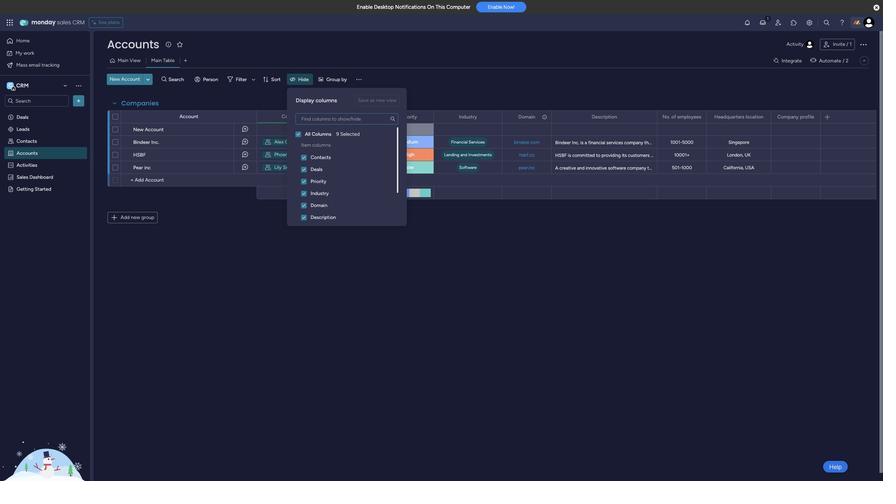 Task type: vqa. For each thing, say whether or not it's contained in the screenshot.
Display columns
yes



Task type: locate. For each thing, give the bounding box(es) containing it.
new
[[376, 97, 385, 103], [131, 215, 140, 221]]

including
[[797, 153, 816, 158]]

contacts inside "field"
[[282, 113, 302, 119]]

1 vertical spatial crm
[[16, 82, 29, 89]]

1 horizontal spatial account
[[145, 127, 164, 133]]

services up providing
[[607, 140, 624, 145]]

option
[[0, 111, 90, 112]]

list box containing deals
[[0, 110, 90, 290]]

emails settings image
[[807, 19, 814, 26]]

501-1000
[[672, 165, 693, 170]]

hsbf.co
[[520, 152, 535, 158]]

my
[[16, 50, 22, 56]]

2 horizontal spatial options image
[[811, 111, 816, 123]]

menu image
[[356, 76, 363, 83]]

and up including on the top right of page
[[798, 140, 805, 145]]

0 horizontal spatial new
[[110, 76, 120, 82]]

svg image inside phoenix levy element
[[265, 151, 272, 158]]

of left ways at right
[[763, 153, 767, 158]]

main
[[118, 58, 128, 64], [151, 58, 162, 64]]

deals up leads at the top left of the page
[[17, 114, 29, 120]]

add new group button
[[108, 212, 158, 223]]

0 vertical spatial columns
[[316, 97, 337, 104]]

monday sales crm
[[31, 18, 85, 26]]

0 horizontal spatial main
[[118, 58, 128, 64]]

and down the committed
[[578, 165, 585, 171]]

2 column information image from the left
[[375, 114, 381, 119]]

a creative and innovative software company that builds solutions to help people connect virtually with each other.
[[556, 165, 789, 171]]

2 main from the left
[[151, 58, 162, 64]]

0 vertical spatial is
[[581, 140, 584, 145]]

businesses.
[[806, 140, 830, 145]]

1 vertical spatial that
[[648, 165, 656, 171]]

options image right 1
[[860, 40, 868, 49]]

workspace selection element
[[7, 82, 30, 91]]

company down customers
[[628, 165, 647, 171]]

1 svg image from the top
[[265, 151, 272, 158]]

table
[[163, 58, 175, 64]]

columns for item columns
[[313, 142, 331, 148]]

mass email tracking button
[[4, 59, 76, 71]]

1 horizontal spatial bindeer
[[556, 140, 571, 145]]

1 horizontal spatial column information image
[[375, 114, 381, 119]]

account inside button
[[121, 76, 140, 82]]

and right lending
[[461, 152, 468, 157]]

view
[[130, 58, 141, 64]]

1 vertical spatial of
[[700, 140, 705, 145]]

1 horizontal spatial of
[[700, 140, 705, 145]]

1 horizontal spatial new
[[133, 127, 144, 133]]

0 horizontal spatial contacts
[[17, 138, 37, 144]]

501-
[[672, 165, 682, 170]]

0 vertical spatial new
[[110, 76, 120, 82]]

column information image down display columns on the left of page
[[318, 114, 323, 119]]

0 vertical spatial company
[[625, 140, 644, 145]]

new account up bindeer inc.
[[133, 127, 164, 133]]

2 horizontal spatial contacts
[[311, 155, 331, 161]]

the
[[661, 153, 668, 158]]

people
[[706, 165, 720, 171]]

0 vertical spatial priority
[[402, 114, 417, 120]]

0 horizontal spatial options image
[[542, 111, 547, 123]]

priority inside field
[[402, 114, 417, 120]]

see plans
[[98, 19, 120, 25]]

is
[[581, 140, 584, 145], [568, 153, 572, 158]]

angle down image
[[146, 77, 150, 82]]

/ left 1
[[847, 41, 849, 47]]

0 horizontal spatial of
[[672, 114, 677, 120]]

1 horizontal spatial accounts
[[107, 36, 159, 52]]

a left financial
[[585, 140, 588, 145]]

sort
[[271, 76, 281, 82]]

help button
[[824, 461, 849, 473]]

column information image left search icon
[[375, 114, 381, 119]]

v2 search image
[[162, 75, 167, 83]]

started
[[35, 186, 51, 192]]

main for main view
[[118, 58, 128, 64]]

0 horizontal spatial inc.
[[151, 139, 159, 145]]

that left 'builds'
[[648, 165, 656, 171]]

0 horizontal spatial bindeer
[[133, 139, 150, 145]]

accounts up activities
[[17, 150, 38, 156]]

of right range
[[700, 140, 705, 145]]

invite / 1
[[834, 41, 852, 47]]

new inside button
[[131, 215, 140, 221]]

1 vertical spatial svg image
[[265, 164, 272, 171]]

help image
[[839, 19, 846, 26]]

and left in-
[[848, 153, 855, 158]]

crm right sales
[[72, 18, 85, 26]]

hide button
[[287, 74, 313, 85]]

0 horizontal spatial account
[[121, 76, 140, 82]]

0 vertical spatial new
[[376, 97, 385, 103]]

contacts down leads at the top left of the page
[[17, 138, 37, 144]]

Accounts field
[[105, 36, 161, 52]]

accounts up view
[[107, 36, 159, 52]]

2 options image from the left
[[697, 111, 702, 123]]

help
[[696, 165, 705, 171]]

new account down main view button
[[110, 76, 140, 82]]

options image
[[542, 111, 547, 123], [697, 111, 702, 123], [811, 111, 816, 123]]

alex
[[274, 139, 284, 145]]

1 vertical spatial domain
[[311, 203, 328, 209]]

1 horizontal spatial options image
[[697, 111, 702, 123]]

1 vertical spatial new account
[[133, 127, 164, 133]]

with right usa
[[756, 165, 765, 171]]

options image for company
[[811, 111, 816, 123]]

to right ways at right
[[780, 153, 784, 158]]

christina overa image
[[864, 17, 875, 28]]

a right offers
[[744, 153, 747, 158]]

options image up range
[[697, 111, 702, 123]]

1 horizontal spatial industry
[[459, 114, 477, 120]]

crm right workspace icon
[[16, 82, 29, 89]]

1 vertical spatial is
[[568, 153, 572, 158]]

1 horizontal spatial services
[[752, 140, 768, 145]]

2 vertical spatial account
[[145, 127, 164, 133]]

mobile,
[[832, 153, 847, 158]]

0 vertical spatial description
[[592, 114, 618, 120]]

workspace image
[[7, 82, 14, 90]]

0 vertical spatial domain
[[519, 114, 536, 120]]

profile
[[801, 114, 815, 120]]

0 horizontal spatial crm
[[16, 82, 29, 89]]

work
[[24, 50, 34, 56]]

0 horizontal spatial services
[[607, 140, 624, 145]]

lottie animation image
[[0, 410, 90, 481]]

automate
[[820, 58, 842, 64]]

0 horizontal spatial priority
[[311, 179, 327, 185]]

options image
[[860, 40, 868, 49], [75, 97, 82, 104], [424, 111, 429, 123], [762, 111, 767, 123]]

with left the in the top right of the page
[[651, 153, 660, 158]]

priority
[[402, 114, 417, 120], [311, 179, 327, 185]]

1 vertical spatial with
[[756, 165, 765, 171]]

1 horizontal spatial hsbf
[[556, 153, 567, 158]]

financial
[[589, 140, 606, 145]]

0 vertical spatial /
[[847, 41, 849, 47]]

0 vertical spatial new account
[[110, 76, 140, 82]]

columns
[[316, 97, 337, 104], [313, 142, 331, 148]]

add new group
[[121, 215, 155, 221]]

filter button
[[225, 74, 258, 85]]

1 services from the left
[[607, 140, 624, 145]]

Find columns to show/hide search field
[[296, 113, 399, 125]]

bindeer.com link
[[513, 140, 541, 145]]

that
[[645, 140, 653, 145], [648, 165, 656, 171]]

0 vertical spatial with
[[651, 153, 660, 158]]

solutions
[[671, 165, 689, 171]]

with
[[651, 153, 660, 158], [756, 165, 765, 171]]

enable left now!
[[488, 4, 503, 10]]

enable for enable now!
[[488, 4, 503, 10]]

columns right display
[[316, 97, 337, 104]]

2 vertical spatial of
[[763, 153, 767, 158]]

svg image down svg icon
[[265, 151, 272, 158]]

new inside the 'new account' button
[[110, 76, 120, 82]]

mass
[[16, 62, 28, 68]]

bindeer up the creative on the top right
[[556, 140, 571, 145]]

bindeer for bindeer inc. is a financial services company that provides a wide range of banking and investing services to individuals and businesses.
[[556, 140, 571, 145]]

group by button
[[315, 74, 351, 85]]

0 vertical spatial contacts
[[282, 113, 302, 119]]

arrow down image
[[250, 75, 258, 84]]

notifications
[[395, 4, 426, 10]]

display columns
[[296, 97, 337, 104]]

provides
[[654, 140, 672, 145]]

contacts down display
[[282, 113, 302, 119]]

1 horizontal spatial inc.
[[572, 140, 580, 145]]

tracking
[[42, 62, 60, 68]]

deals down item columns
[[311, 167, 323, 173]]

3 options image from the left
[[811, 111, 816, 123]]

new account inside button
[[110, 76, 140, 82]]

services up variety
[[752, 140, 768, 145]]

sort button
[[260, 74, 285, 85]]

deals down save on the top left of the page
[[350, 113, 362, 119]]

new down main view button
[[110, 76, 120, 82]]

that left provides
[[645, 140, 653, 145]]

1 horizontal spatial new
[[376, 97, 385, 103]]

company up customers
[[625, 140, 644, 145]]

0 horizontal spatial deals
[[17, 114, 29, 120]]

1 main from the left
[[118, 58, 128, 64]]

1 vertical spatial description
[[311, 215, 336, 221]]

0 horizontal spatial enable
[[357, 4, 373, 10]]

1 vertical spatial contacts
[[17, 138, 37, 144]]

hsbf up a
[[556, 153, 567, 158]]

svg image inside lily smith element
[[265, 164, 272, 171]]

of right no.
[[672, 114, 677, 120]]

1 horizontal spatial priority
[[402, 114, 417, 120]]

0 vertical spatial that
[[645, 140, 653, 145]]

column information image
[[542, 114, 548, 120]]

0 horizontal spatial accounts
[[17, 150, 38, 156]]

1
[[850, 41, 852, 47]]

enable left the desktop
[[357, 4, 373, 10]]

hsbf up pear
[[133, 152, 146, 158]]

enable inside button
[[488, 4, 503, 10]]

0 vertical spatial industry
[[459, 114, 477, 120]]

1 vertical spatial priority
[[311, 179, 327, 185]]

is up the creative on the top right
[[568, 153, 572, 158]]

enable for enable desktop notifications on this computer
[[357, 4, 373, 10]]

new up bindeer inc.
[[133, 127, 144, 133]]

1 vertical spatial /
[[843, 58, 845, 64]]

1 vertical spatial industry
[[311, 191, 329, 197]]

select product image
[[6, 19, 13, 26]]

creative
[[560, 165, 576, 171]]

main for main table
[[151, 58, 162, 64]]

1 horizontal spatial crm
[[72, 18, 85, 26]]

deal 1 image
[[335, 139, 342, 146]]

None search field
[[293, 108, 402, 125]]

a left wide
[[673, 140, 676, 145]]

is up the committed
[[581, 140, 584, 145]]

options image right priority field
[[424, 111, 429, 123]]

0 horizontal spatial hsbf
[[133, 152, 146, 158]]

2 horizontal spatial deals
[[350, 113, 362, 119]]

main table
[[151, 58, 175, 64]]

main left table at the left
[[151, 58, 162, 64]]

0 horizontal spatial column information image
[[318, 114, 323, 119]]

columns down columns
[[313, 142, 331, 148]]

2 svg image from the top
[[265, 164, 272, 171]]

to down financial
[[596, 153, 601, 158]]

contacts down item columns
[[311, 155, 331, 161]]

Headquarters location field
[[713, 113, 766, 121]]

column information image
[[318, 114, 323, 119], [375, 114, 381, 119]]

main inside button
[[118, 58, 128, 64]]

0 vertical spatial accounts
[[107, 36, 159, 52]]

inc.
[[151, 139, 159, 145], [572, 140, 580, 145]]

new right as
[[376, 97, 385, 103]]

individuals
[[775, 140, 797, 145]]

location
[[746, 114, 764, 120]]

list box
[[0, 110, 90, 290]]

Search field
[[167, 74, 188, 84]]

options image down workspace options image
[[75, 97, 82, 104]]

connect
[[721, 165, 738, 171]]

/ inside button
[[847, 41, 849, 47]]

2 horizontal spatial a
[[744, 153, 747, 158]]

main inside button
[[151, 58, 162, 64]]

1 horizontal spatial description
[[592, 114, 618, 120]]

svg image for lily
[[265, 164, 272, 171]]

1001-5000
[[671, 140, 694, 145]]

dapulse close image
[[874, 4, 880, 11]]

my work
[[16, 50, 34, 56]]

0 horizontal spatial a
[[585, 140, 588, 145]]

main table button
[[146, 55, 180, 66]]

london, uk
[[728, 152, 751, 158]]

1 horizontal spatial main
[[151, 58, 162, 64]]

save as new view
[[358, 97, 397, 103]]

0 vertical spatial account
[[121, 76, 140, 82]]

0 vertical spatial svg image
[[265, 151, 272, 158]]

view
[[387, 97, 397, 103]]

show board description image
[[164, 41, 173, 48]]

1 horizontal spatial contacts
[[282, 113, 302, 119]]

0 horizontal spatial industry
[[311, 191, 329, 197]]

hsbf
[[133, 152, 146, 158], [556, 153, 567, 158]]

/ for 1
[[847, 41, 849, 47]]

svg image
[[265, 151, 272, 158], [265, 164, 272, 171]]

inbox image
[[760, 19, 767, 26]]

main left view
[[118, 58, 128, 64]]

save as new view button
[[355, 95, 400, 106]]

0 horizontal spatial /
[[843, 58, 845, 64]]

customers
[[628, 153, 650, 158]]

1 column information image from the left
[[318, 114, 323, 119]]

0 vertical spatial of
[[672, 114, 677, 120]]

selected
[[341, 131, 360, 137]]

1 horizontal spatial domain
[[519, 114, 536, 120]]

offers
[[731, 153, 743, 158]]

svg image left the lily at the top
[[265, 164, 272, 171]]

options image right domain field
[[542, 111, 547, 123]]

1 vertical spatial account
[[180, 114, 199, 120]]

/ left 2
[[843, 58, 845, 64]]

main view button
[[107, 55, 146, 66]]

london,
[[728, 152, 744, 158]]

smith
[[283, 164, 296, 170]]

0 horizontal spatial new
[[131, 215, 140, 221]]

1 vertical spatial columns
[[313, 142, 331, 148]]

0 vertical spatial crm
[[72, 18, 85, 26]]

new right add
[[131, 215, 140, 221]]

bindeer up pear inc
[[133, 139, 150, 145]]

1 vertical spatial new
[[131, 215, 140, 221]]

/ for 2
[[843, 58, 845, 64]]

deals
[[350, 113, 362, 119], [17, 114, 29, 120], [311, 167, 323, 173]]

bindeer.com
[[515, 140, 540, 145]]

dapulse integrations image
[[774, 58, 779, 63]]

of inside field
[[672, 114, 677, 120]]

options image right company
[[811, 111, 816, 123]]

a
[[585, 140, 588, 145], [673, 140, 676, 145], [744, 153, 747, 158]]

9
[[337, 131, 339, 137]]

high
[[404, 152, 415, 158]]

1 horizontal spatial enable
[[488, 4, 503, 10]]

1 horizontal spatial /
[[847, 41, 849, 47]]



Task type: describe. For each thing, give the bounding box(es) containing it.
possible
[[679, 153, 696, 158]]

Search in workspace field
[[15, 97, 59, 105]]

bindeer for bindeer inc.
[[133, 139, 150, 145]]

1 vertical spatial company
[[628, 165, 647, 171]]

search everything image
[[824, 19, 831, 26]]

inc. for bindeer inc.
[[151, 139, 159, 145]]

svg image
[[265, 139, 272, 146]]

display
[[296, 97, 314, 104]]

mass email tracking
[[16, 62, 60, 68]]

Industry field
[[458, 113, 479, 121]]

financial
[[452, 140, 468, 145]]

activity button
[[784, 39, 818, 50]]

c
[[8, 83, 12, 89]]

workspace options image
[[75, 82, 82, 89]]

leads
[[17, 126, 30, 132]]

1001-
[[671, 140, 683, 145]]

range
[[688, 140, 699, 145]]

1 vertical spatial new
[[133, 127, 144, 133]]

lily
[[274, 164, 282, 170]]

as
[[370, 97, 375, 103]]

Company profile field
[[776, 113, 817, 121]]

1 horizontal spatial a
[[673, 140, 676, 145]]

options image for no.
[[697, 111, 702, 123]]

low
[[405, 164, 414, 170]]

autopilot image
[[811, 56, 817, 65]]

lottie animation element
[[0, 410, 90, 481]]

ways
[[768, 153, 779, 158]]

services
[[469, 140, 485, 145]]

1000
[[682, 165, 693, 170]]

by
[[342, 76, 347, 82]]

1 options image from the left
[[542, 111, 547, 123]]

financial services
[[452, 140, 485, 145]]

this
[[436, 4, 445, 10]]

computer
[[447, 4, 471, 10]]

to left help in the top of the page
[[690, 165, 695, 171]]

Deals field
[[348, 113, 364, 120]]

columns
[[312, 131, 332, 137]]

item
[[301, 142, 311, 148]]

see
[[98, 19, 107, 25]]

monday
[[31, 18, 56, 26]]

getting
[[17, 186, 34, 192]]

all columns
[[305, 131, 332, 137]]

deal 2 element
[[332, 163, 362, 172]]

employees
[[678, 114, 702, 120]]

enable now!
[[488, 4, 515, 10]]

help
[[830, 463, 843, 470]]

software
[[460, 165, 477, 170]]

see plans button
[[89, 17, 123, 28]]

home
[[16, 38, 30, 44]]

providing
[[602, 153, 621, 158]]

phoenix
[[274, 152, 292, 158]]

1 image
[[765, 14, 772, 22]]

now!
[[504, 4, 515, 10]]

apps image
[[791, 19, 798, 26]]

dashboard
[[29, 174, 53, 180]]

to up ways at right
[[770, 140, 774, 145]]

deal 1 element
[[332, 138, 361, 146]]

experience,
[[698, 153, 721, 158]]

add to favorites image
[[176, 41, 183, 48]]

my work button
[[4, 47, 76, 59]]

hsbf.co link
[[518, 152, 536, 158]]

bindeer inc.
[[133, 139, 159, 145]]

+ Add Account text field
[[125, 176, 254, 185]]

2 horizontal spatial of
[[763, 153, 767, 158]]

crm inside workspace selection element
[[16, 82, 29, 89]]

notifications image
[[744, 19, 751, 26]]

bank,
[[785, 153, 796, 158]]

main view
[[118, 58, 141, 64]]

2 services from the left
[[752, 140, 768, 145]]

activity
[[787, 41, 804, 47]]

Domain field
[[517, 113, 537, 121]]

and left offers
[[722, 153, 730, 158]]

inc. for bindeer inc. is a financial services company that provides a wide range of banking and investing services to individuals and businesses.
[[572, 140, 580, 145]]

pear
[[133, 165, 143, 171]]

options image left company
[[762, 111, 767, 123]]

column information image for deals
[[375, 114, 381, 119]]

industry inside field
[[459, 114, 477, 120]]

sales dashboard
[[17, 174, 53, 180]]

public board image
[[7, 186, 14, 192]]

banking
[[706, 140, 722, 145]]

investments
[[469, 152, 492, 157]]

bindeer inc. is a financial services company that provides a wide range of banking and investing services to individuals and businesses.
[[556, 140, 830, 145]]

getting started
[[17, 186, 51, 192]]

hsbf is committed to providing its customers with the best possible experience, and offers a variety of ways to bank, including online, mobile, and in-branch.
[[556, 153, 877, 158]]

singapore
[[729, 140, 750, 145]]

domain inside field
[[519, 114, 536, 120]]

1 horizontal spatial with
[[756, 165, 765, 171]]

email
[[29, 62, 40, 68]]

hsbf for hsbf is committed to providing its customers with the best possible experience, and offers a variety of ways to bank, including online, mobile, and in-branch.
[[556, 153, 567, 158]]

deals inside field
[[350, 113, 362, 119]]

Priority field
[[400, 113, 419, 121]]

invite
[[834, 41, 846, 47]]

description inside field
[[592, 114, 618, 120]]

svg image for phoenix
[[265, 151, 272, 158]]

group by
[[327, 76, 347, 82]]

invite members image
[[775, 19, 783, 26]]

10001+
[[675, 152, 690, 158]]

medium
[[401, 139, 418, 145]]

0 horizontal spatial with
[[651, 153, 660, 158]]

columns for display columns
[[316, 97, 337, 104]]

0 horizontal spatial domain
[[311, 203, 328, 209]]

2 horizontal spatial account
[[180, 114, 199, 120]]

sales
[[17, 174, 28, 180]]

company
[[778, 114, 799, 120]]

alex green
[[274, 139, 299, 145]]

innovative
[[586, 165, 607, 171]]

enable now! button
[[477, 2, 527, 12]]

pear.inc
[[519, 165, 535, 170]]

collapse board header image
[[862, 58, 868, 64]]

each
[[766, 165, 776, 171]]

other.
[[777, 165, 789, 171]]

hsbf for hsbf
[[133, 152, 146, 158]]

add view image
[[184, 58, 187, 63]]

phoenix levy element
[[261, 151, 307, 159]]

builds
[[657, 165, 670, 171]]

variety
[[748, 153, 762, 158]]

its
[[622, 153, 627, 158]]

5000
[[683, 140, 694, 145]]

0 horizontal spatial description
[[311, 215, 336, 221]]

public dashboard image
[[7, 174, 14, 180]]

save
[[358, 97, 369, 103]]

desktop
[[374, 4, 394, 10]]

california,
[[724, 165, 745, 170]]

virtually
[[739, 165, 755, 171]]

Companies field
[[120, 99, 161, 108]]

search image
[[390, 116, 396, 122]]

0 horizontal spatial is
[[568, 153, 572, 158]]

person
[[203, 76, 218, 82]]

lily smith
[[274, 164, 296, 170]]

new inside button
[[376, 97, 385, 103]]

Description field
[[590, 113, 619, 121]]

and right banking
[[723, 140, 731, 145]]

a
[[556, 165, 559, 171]]

Contacts field
[[280, 113, 304, 120]]

invite / 1 button
[[821, 39, 856, 50]]

No. of employees field
[[661, 113, 704, 121]]

investing
[[732, 140, 750, 145]]

1 horizontal spatial is
[[581, 140, 584, 145]]

lily smith element
[[261, 163, 299, 172]]

column information image for contacts
[[318, 114, 323, 119]]

2 vertical spatial contacts
[[311, 155, 331, 161]]

9 selected
[[337, 131, 360, 137]]

phoenix levy
[[274, 152, 304, 158]]

1 horizontal spatial deals
[[311, 167, 323, 173]]

1 vertical spatial accounts
[[17, 150, 38, 156]]

alex green element
[[261, 138, 302, 146]]

group
[[327, 76, 341, 82]]



